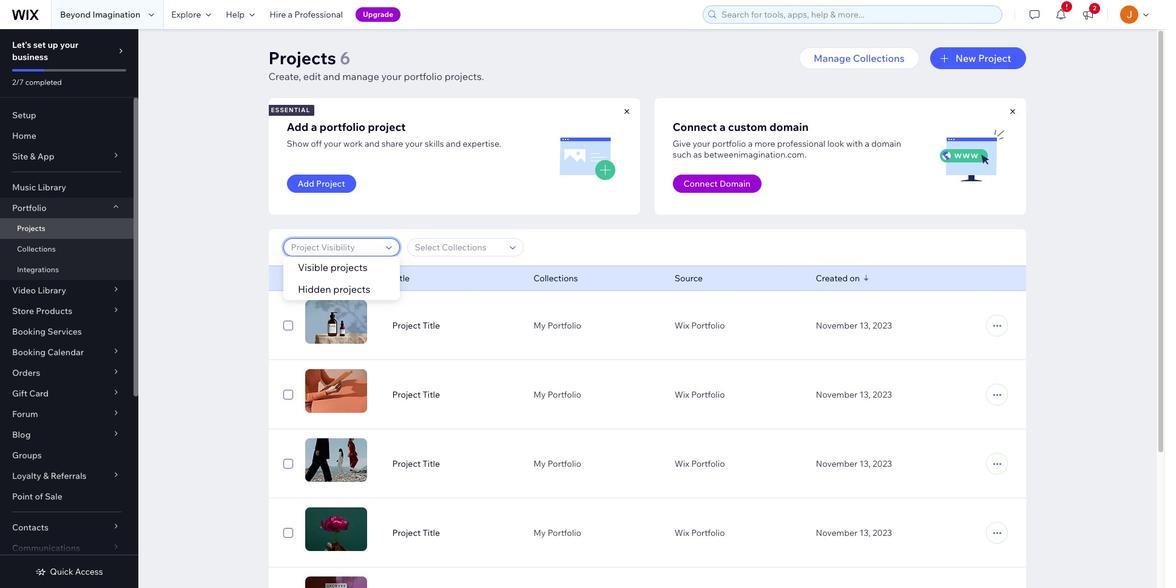 Task type: describe. For each thing, give the bounding box(es) containing it.
connect domain
[[684, 178, 751, 189]]

groups link
[[0, 445, 134, 466]]

edit
[[303, 70, 321, 83]]

business
[[12, 52, 48, 63]]

collections inside button
[[853, 52, 905, 64]]

a for custom
[[720, 120, 726, 134]]

projects link
[[0, 218, 134, 239]]

hidden
[[298, 283, 331, 296]]

add for a
[[287, 120, 309, 134]]

set
[[33, 39, 46, 50]]

collections inside the sidebar element
[[17, 245, 56, 254]]

sale
[[45, 492, 62, 502]]

4 wix from the top
[[675, 528, 689, 539]]

home
[[12, 130, 36, 141]]

created
[[816, 273, 848, 284]]

products
[[36, 306, 72, 317]]

new project
[[956, 52, 1011, 64]]

3 my portfolio from the top
[[534, 459, 581, 470]]

booking for booking calendar
[[12, 347, 46, 358]]

quick access
[[50, 567, 103, 578]]

created on
[[816, 273, 860, 284]]

forum
[[12, 409, 38, 420]]

add project button
[[287, 175, 356, 193]]

2 horizontal spatial and
[[446, 138, 461, 149]]

beyond imagination
[[60, 9, 140, 20]]

card
[[29, 388, 49, 399]]

up
[[48, 39, 58, 50]]

upgrade button
[[356, 7, 401, 22]]

create,
[[269, 70, 301, 83]]

professional
[[294, 9, 343, 20]]

connect domain button
[[673, 175, 762, 193]]

app
[[37, 151, 54, 162]]

on
[[850, 273, 860, 284]]

site & app button
[[0, 146, 134, 167]]

music
[[12, 182, 36, 193]]

point of sale
[[12, 492, 62, 502]]

booking services link
[[0, 322, 134, 342]]

calendar
[[48, 347, 84, 358]]

13, for fourth project title image from the top
[[860, 528, 871, 539]]

setup
[[12, 110, 36, 121]]

communications
[[12, 543, 80, 554]]

point
[[12, 492, 33, 502]]

music library link
[[0, 177, 134, 198]]

domain
[[720, 178, 751, 189]]

such
[[673, 149, 691, 160]]

skills
[[425, 138, 444, 149]]

hire
[[270, 9, 286, 20]]

1 november from the top
[[816, 320, 858, 331]]

manage
[[342, 70, 379, 83]]

november 13, 2023 for 1st project title image
[[816, 320, 892, 331]]

imagination
[[93, 9, 140, 20]]

contacts button
[[0, 518, 134, 538]]

2
[[1093, 4, 1096, 12]]

gift
[[12, 388, 27, 399]]

off
[[311, 138, 322, 149]]

manage collections button
[[799, 47, 919, 69]]

a for professional
[[288, 9, 293, 20]]

communications button
[[0, 538, 134, 559]]

2 wix from the top
[[675, 390, 689, 401]]

beyond
[[60, 9, 91, 20]]

0 horizontal spatial domain
[[770, 120, 809, 134]]

integrations link
[[0, 260, 134, 280]]

quick
[[50, 567, 73, 578]]

2/7
[[12, 78, 24, 87]]

source
[[675, 273, 703, 284]]

store products button
[[0, 301, 134, 322]]

4 my portfolio from the top
[[534, 528, 581, 539]]

portfolio inside connect a custom domain give your portfolio a more professional look with a domain such as betweenimagination.com.
[[712, 138, 746, 149]]

orders button
[[0, 363, 134, 384]]

visible
[[298, 262, 328, 274]]

manage
[[814, 52, 851, 64]]

wix portfolio for third project title image from the bottom of the page
[[675, 390, 725, 401]]

projects for projects 6 create, edit and manage your portfolio projects.
[[269, 47, 336, 69]]

hire a professional
[[270, 9, 343, 20]]

loyalty & referrals button
[[0, 466, 134, 487]]

custom
[[728, 120, 767, 134]]

of
[[35, 492, 43, 502]]

a for portfolio
[[311, 120, 317, 134]]

video
[[12, 285, 36, 296]]

1 wix from the top
[[675, 320, 689, 331]]

collections link
[[0, 239, 134, 260]]

video library
[[12, 285, 66, 296]]

manage collections
[[814, 52, 905, 64]]

13, for third project title image from the bottom of the page
[[860, 390, 871, 401]]

point of sale link
[[0, 487, 134, 507]]

gift card button
[[0, 384, 134, 404]]

connect a custom domain give your portfolio a more professional look with a domain such as betweenimagination.com.
[[673, 120, 901, 160]]

13, for 1st project title image
[[860, 320, 871, 331]]

november 13, 2023 for third project title image from the bottom of the page
[[816, 390, 892, 401]]

video library button
[[0, 280, 134, 301]]

3 november from the top
[[816, 459, 858, 470]]

booking for booking services
[[12, 326, 46, 337]]

Search for tools, apps, help & more... field
[[718, 6, 998, 23]]

let's set up your business
[[12, 39, 78, 63]]

show
[[287, 138, 309, 149]]

1 horizontal spatial collections
[[534, 273, 578, 284]]

2 my from the top
[[534, 390, 546, 401]]

betweenimagination.com.
[[704, 149, 807, 160]]

add for project
[[298, 178, 314, 189]]

your left "skills"
[[405, 138, 423, 149]]

3 project title from the top
[[392, 459, 440, 470]]

projects for hidden projects
[[333, 283, 370, 296]]

booking calendar
[[12, 347, 84, 358]]

explore
[[171, 9, 201, 20]]

add project
[[298, 178, 345, 189]]

projects for visible projects
[[330, 262, 367, 274]]



Task type: locate. For each thing, give the bounding box(es) containing it.
1 wix portfolio from the top
[[675, 320, 725, 331]]

1 booking from the top
[[12, 326, 46, 337]]

2 2023 from the top
[[873, 390, 892, 401]]

add
[[287, 120, 309, 134], [298, 178, 314, 189]]

0 horizontal spatial projects
[[17, 224, 45, 233]]

title
[[392, 273, 410, 284], [423, 320, 440, 331], [423, 390, 440, 401], [423, 459, 440, 470], [423, 528, 440, 539]]

your inside projects 6 create, edit and manage your portfolio projects.
[[381, 70, 402, 83]]

3 my from the top
[[534, 459, 546, 470]]

blog
[[12, 430, 31, 441]]

connect up give
[[673, 120, 717, 134]]

2 horizontal spatial collections
[[853, 52, 905, 64]]

contacts
[[12, 523, 49, 533]]

november
[[816, 320, 858, 331], [816, 390, 858, 401], [816, 459, 858, 470], [816, 528, 858, 539]]

2 november 13, 2023 from the top
[[816, 390, 892, 401]]

3 wix portfolio from the top
[[675, 459, 725, 470]]

1 horizontal spatial &
[[43, 471, 49, 482]]

booking down store at the left bottom
[[12, 326, 46, 337]]

work
[[343, 138, 363, 149]]

visible projects
[[298, 262, 367, 274]]

1 13, from the top
[[860, 320, 871, 331]]

portfolio up work at the top left of the page
[[320, 120, 365, 134]]

0 vertical spatial collections
[[853, 52, 905, 64]]

connect down as
[[684, 178, 718, 189]]

a inside add a portfolio project show off your work and share your skills and expertise.
[[311, 120, 317, 134]]

quick access button
[[35, 567, 103, 578]]

1 vertical spatial projects
[[333, 283, 370, 296]]

connect inside connect a custom domain give your portfolio a more professional look with a domain such as betweenimagination.com.
[[673, 120, 717, 134]]

booking up orders
[[12, 347, 46, 358]]

connect inside button
[[684, 178, 718, 189]]

loyalty & referrals
[[12, 471, 87, 482]]

2 horizontal spatial portfolio
[[712, 138, 746, 149]]

2023 for 1st project title image
[[873, 320, 892, 331]]

4 project title from the top
[[392, 528, 440, 539]]

0 vertical spatial library
[[38, 182, 66, 193]]

1 vertical spatial connect
[[684, 178, 718, 189]]

4 my from the top
[[534, 528, 546, 539]]

new
[[956, 52, 976, 64]]

loyalty
[[12, 471, 41, 482]]

& right the loyalty
[[43, 471, 49, 482]]

your right manage
[[381, 70, 402, 83]]

domain up professional at the top right of page
[[770, 120, 809, 134]]

my
[[534, 320, 546, 331], [534, 390, 546, 401], [534, 459, 546, 470], [534, 528, 546, 539]]

1 november 13, 2023 from the top
[[816, 320, 892, 331]]

library up products
[[38, 285, 66, 296]]

list box containing visible projects
[[283, 257, 400, 300]]

Project Visibility field
[[287, 239, 382, 256]]

projects up edit
[[269, 47, 336, 69]]

0 vertical spatial connect
[[673, 120, 717, 134]]

my portfolio
[[534, 320, 581, 331], [534, 390, 581, 401], [534, 459, 581, 470], [534, 528, 581, 539]]

add down show
[[298, 178, 314, 189]]

0 vertical spatial domain
[[770, 120, 809, 134]]

projects 6 create, edit and manage your portfolio projects.
[[269, 47, 484, 83]]

expertise.
[[463, 138, 501, 149]]

4 november from the top
[[816, 528, 858, 539]]

connect for a
[[673, 120, 717, 134]]

portfolio button
[[0, 198, 134, 218]]

1 vertical spatial portfolio
[[320, 120, 365, 134]]

collections
[[853, 52, 905, 64], [17, 245, 56, 254], [534, 273, 578, 284]]

a left the more
[[748, 138, 753, 149]]

portfolio down custom
[[712, 138, 746, 149]]

your right off
[[324, 138, 341, 149]]

domain
[[770, 120, 809, 134], [871, 138, 901, 149]]

13,
[[860, 320, 871, 331], [860, 390, 871, 401], [860, 459, 871, 470], [860, 528, 871, 539]]

list containing add a portfolio project
[[267, 98, 1026, 215]]

& right site
[[30, 151, 36, 162]]

gift card
[[12, 388, 49, 399]]

2 my portfolio from the top
[[534, 390, 581, 401]]

november 13, 2023 for fourth project title image from the top
[[816, 528, 892, 539]]

projects inside projects 6 create, edit and manage your portfolio projects.
[[269, 47, 336, 69]]

booking services
[[12, 326, 82, 337]]

1 project title image from the top
[[305, 300, 367, 344]]

1 horizontal spatial and
[[365, 138, 380, 149]]

and inside projects 6 create, edit and manage your portfolio projects.
[[323, 70, 340, 83]]

sidebar element
[[0, 29, 138, 589]]

2 button
[[1075, 0, 1101, 29]]

1 horizontal spatial projects
[[269, 47, 336, 69]]

and right edit
[[323, 70, 340, 83]]

1 vertical spatial domain
[[871, 138, 901, 149]]

1 2023 from the top
[[873, 320, 892, 331]]

0 vertical spatial booking
[[12, 326, 46, 337]]

1 vertical spatial library
[[38, 285, 66, 296]]

library for video library
[[38, 285, 66, 296]]

portfolio inside projects 6 create, edit and manage your portfolio projects.
[[404, 70, 442, 83]]

3 wix from the top
[[675, 459, 689, 470]]

add a portfolio project show off your work and share your skills and expertise.
[[287, 120, 501, 149]]

4 13, from the top
[[860, 528, 871, 539]]

upgrade
[[363, 10, 393, 19]]

6
[[340, 47, 350, 69]]

project
[[368, 120, 406, 134]]

1 vertical spatial add
[[298, 178, 314, 189]]

& for site
[[30, 151, 36, 162]]

add up show
[[287, 120, 309, 134]]

forum button
[[0, 404, 134, 425]]

integrations
[[17, 265, 59, 274]]

4 2023 from the top
[[873, 528, 892, 539]]

projects
[[269, 47, 336, 69], [17, 224, 45, 233]]

2 library from the top
[[38, 285, 66, 296]]

portfolio inside add a portfolio project show off your work and share your skills and expertise.
[[320, 120, 365, 134]]

project inside button
[[978, 52, 1011, 64]]

2 project title image from the top
[[305, 370, 367, 413]]

list box
[[283, 257, 400, 300]]

3 13, from the top
[[860, 459, 871, 470]]

more
[[755, 138, 775, 149]]

add inside "button"
[[298, 178, 314, 189]]

groups
[[12, 450, 42, 461]]

your inside let's set up your business
[[60, 39, 78, 50]]

completed
[[25, 78, 62, 87]]

a left custom
[[720, 120, 726, 134]]

referrals
[[51, 471, 87, 482]]

projects down the portfolio dropdown button
[[17, 224, 45, 233]]

& for loyalty
[[43, 471, 49, 482]]

library
[[38, 182, 66, 193], [38, 285, 66, 296]]

booking inside dropdown button
[[12, 347, 46, 358]]

access
[[75, 567, 103, 578]]

site & app
[[12, 151, 54, 162]]

2023 for fourth project title image from the top
[[873, 528, 892, 539]]

add inside add a portfolio project show off your work and share your skills and expertise.
[[287, 120, 309, 134]]

0 horizontal spatial &
[[30, 151, 36, 162]]

give
[[673, 138, 691, 149]]

help
[[226, 9, 245, 20]]

4 project title image from the top
[[305, 508, 367, 552]]

project title image
[[305, 300, 367, 344], [305, 370, 367, 413], [305, 439, 367, 482], [305, 508, 367, 552]]

projects down the "project visibility" field
[[330, 262, 367, 274]]

1 vertical spatial booking
[[12, 347, 46, 358]]

orders
[[12, 368, 40, 379]]

home link
[[0, 126, 134, 146]]

list
[[267, 98, 1026, 215]]

and right work at the top left of the page
[[365, 138, 380, 149]]

0 horizontal spatial portfolio
[[320, 120, 365, 134]]

essential
[[271, 106, 310, 114]]

3 2023 from the top
[[873, 459, 892, 470]]

0 vertical spatial &
[[30, 151, 36, 162]]

2 booking from the top
[[12, 347, 46, 358]]

0 horizontal spatial and
[[323, 70, 340, 83]]

hidden projects
[[298, 283, 370, 296]]

as
[[693, 149, 702, 160]]

library up the portfolio dropdown button
[[38, 182, 66, 193]]

0 horizontal spatial collections
[[17, 245, 56, 254]]

a up off
[[311, 120, 317, 134]]

services
[[48, 326, 82, 337]]

new project button
[[930, 47, 1026, 69]]

0 vertical spatial add
[[287, 120, 309, 134]]

13, for 3rd project title image
[[860, 459, 871, 470]]

booking
[[12, 326, 46, 337], [12, 347, 46, 358]]

2 project title from the top
[[392, 390, 440, 401]]

a right with on the right top
[[865, 138, 870, 149]]

2023 for third project title image from the bottom of the page
[[873, 390, 892, 401]]

site
[[12, 151, 28, 162]]

2 wix portfolio from the top
[[675, 390, 725, 401]]

november 13, 2023 for 3rd project title image
[[816, 459, 892, 470]]

projects.
[[445, 70, 484, 83]]

3 november 13, 2023 from the top
[[816, 459, 892, 470]]

share
[[382, 138, 403, 149]]

november 13, 2023
[[816, 320, 892, 331], [816, 390, 892, 401], [816, 459, 892, 470], [816, 528, 892, 539]]

a right hire on the left of the page
[[288, 9, 293, 20]]

4 wix portfolio from the top
[[675, 528, 725, 539]]

None checkbox
[[283, 271, 293, 286], [283, 319, 293, 333], [283, 388, 293, 402], [283, 457, 293, 472], [283, 526, 293, 541], [283, 271, 293, 286], [283, 319, 293, 333], [283, 388, 293, 402], [283, 457, 293, 472], [283, 526, 293, 541]]

booking calendar button
[[0, 342, 134, 363]]

library inside the music library link
[[38, 182, 66, 193]]

2 november from the top
[[816, 390, 858, 401]]

1 my from the top
[[534, 320, 546, 331]]

1 library from the top
[[38, 182, 66, 193]]

0 vertical spatial projects
[[330, 262, 367, 274]]

with
[[846, 138, 863, 149]]

portfolio left projects.
[[404, 70, 442, 83]]

your right give
[[693, 138, 710, 149]]

store products
[[12, 306, 72, 317]]

1 horizontal spatial portfolio
[[404, 70, 442, 83]]

wix portfolio for 3rd project title image
[[675, 459, 725, 470]]

your inside connect a custom domain give your portfolio a more professional look with a domain such as betweenimagination.com.
[[693, 138, 710, 149]]

wix portfolio for fourth project title image from the top
[[675, 528, 725, 539]]

1 vertical spatial projects
[[17, 224, 45, 233]]

1 horizontal spatial domain
[[871, 138, 901, 149]]

& inside site & app dropdown button
[[30, 151, 36, 162]]

library inside video library dropdown button
[[38, 285, 66, 296]]

portfolio inside the portfolio dropdown button
[[12, 203, 47, 214]]

wix portfolio for 1st project title image
[[675, 320, 725, 331]]

connect for domain
[[684, 178, 718, 189]]

library for music library
[[38, 182, 66, 193]]

created on button
[[816, 273, 860, 284]]

0 vertical spatial portfolio
[[404, 70, 442, 83]]

& inside loyalty & referrals dropdown button
[[43, 471, 49, 482]]

Select Collections field
[[411, 239, 506, 256]]

projects inside the sidebar element
[[17, 224, 45, 233]]

2023 for 3rd project title image
[[873, 459, 892, 470]]

1 my portfolio from the top
[[534, 320, 581, 331]]

project inside "button"
[[316, 178, 345, 189]]

1 vertical spatial collections
[[17, 245, 56, 254]]

2 vertical spatial portfolio
[[712, 138, 746, 149]]

0 vertical spatial projects
[[269, 47, 336, 69]]

projects for projects
[[17, 224, 45, 233]]

2 vertical spatial collections
[[534, 273, 578, 284]]

your right up
[[60, 39, 78, 50]]

and right "skills"
[[446, 138, 461, 149]]

look
[[827, 138, 844, 149]]

4 november 13, 2023 from the top
[[816, 528, 892, 539]]

2 13, from the top
[[860, 390, 871, 401]]

1 vertical spatial &
[[43, 471, 49, 482]]

2023
[[873, 320, 892, 331], [873, 390, 892, 401], [873, 459, 892, 470], [873, 528, 892, 539]]

1 project title from the top
[[392, 320, 440, 331]]

blog button
[[0, 425, 134, 445]]

domain right with on the right top
[[871, 138, 901, 149]]

projects down the visible projects
[[333, 283, 370, 296]]

3 project title image from the top
[[305, 439, 367, 482]]

wix portfolio
[[675, 320, 725, 331], [675, 390, 725, 401], [675, 459, 725, 470], [675, 528, 725, 539]]

help button
[[219, 0, 262, 29]]



Task type: vqa. For each thing, say whether or not it's contained in the screenshot.
Source
yes



